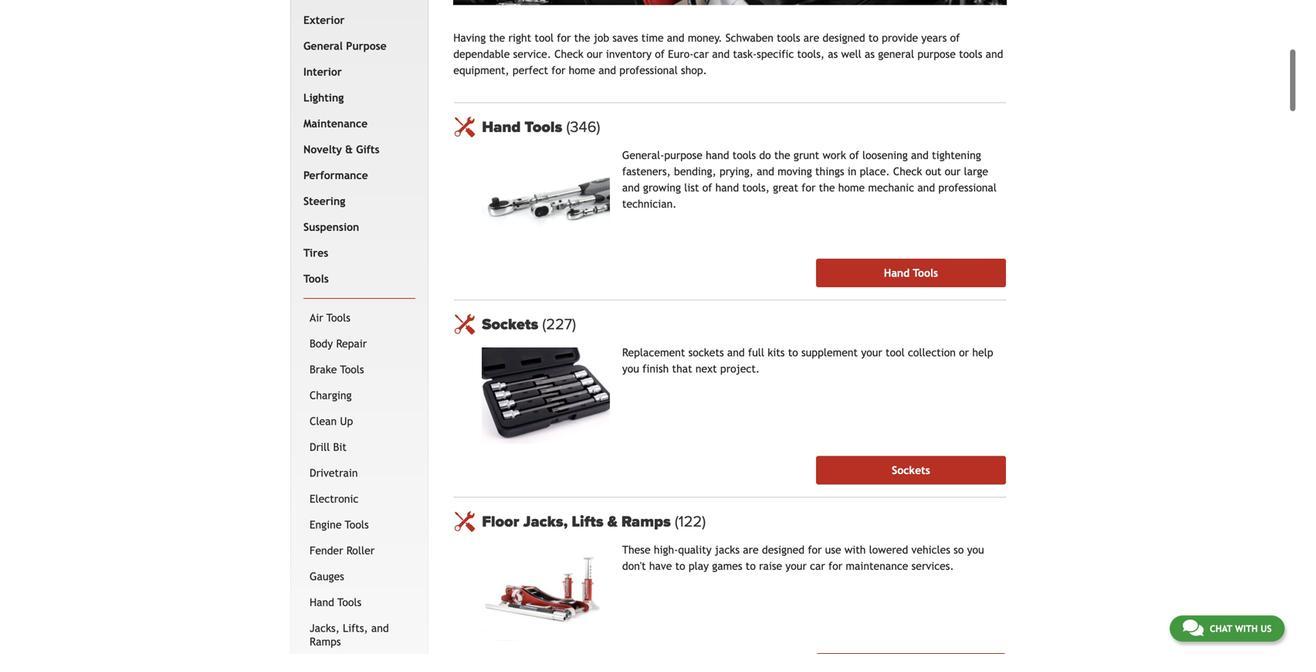 Task type: locate. For each thing, give the bounding box(es) containing it.
0 vertical spatial professional
[[620, 64, 678, 77]]

2 vertical spatial hand tools
[[310, 596, 362, 609]]

novelty & gifts link
[[300, 137, 413, 162]]

1 vertical spatial you
[[968, 544, 985, 556]]

home
[[569, 64, 596, 77], [839, 182, 865, 194]]

of right list
[[703, 182, 713, 194]]

don't
[[623, 560, 646, 572]]

floor jacks, lifts & ramps link
[[482, 513, 1007, 531]]

of
[[951, 32, 960, 44], [655, 48, 665, 60], [850, 149, 860, 162], [703, 182, 713, 194]]

purpose up the bending,
[[665, 149, 703, 162]]

1 horizontal spatial purpose
[[918, 48, 956, 60]]

tool left the "collection"
[[886, 347, 905, 359]]

0 horizontal spatial check
[[555, 48, 584, 60]]

as right well
[[865, 48, 875, 60]]

for right perfect
[[552, 64, 566, 77]]

and inside replacement sockets and full kits to supplement your tool collection or help you finish that next project.
[[728, 347, 745, 359]]

& left gifts
[[345, 143, 353, 156]]

1 horizontal spatial with
[[1236, 623, 1258, 634]]

your right the supplement
[[862, 347, 883, 359]]

1 vertical spatial car
[[810, 560, 826, 572]]

and
[[667, 32, 685, 44], [712, 48, 730, 60], [986, 48, 1004, 60], [599, 64, 616, 77], [912, 149, 929, 162], [757, 165, 775, 178], [623, 182, 640, 194], [918, 182, 936, 194], [728, 347, 745, 359], [371, 622, 389, 634]]

are right the schwaben
[[804, 32, 820, 44]]

0 vertical spatial check
[[555, 48, 584, 60]]

1 horizontal spatial your
[[862, 347, 883, 359]]

1 horizontal spatial our
[[945, 165, 961, 178]]

drivetrain
[[310, 467, 358, 479]]

our inside having the right tool for the job saves time and money. schwaben tools are designed to provide years of dependable service. check our inventory of euro-car and task-specific tools, as well as general purpose tools and equipment, perfect for home and professional shop.
[[587, 48, 603, 60]]

2 horizontal spatial tools
[[959, 48, 983, 60]]

our
[[587, 48, 603, 60], [945, 165, 961, 178]]

0 horizontal spatial designed
[[762, 544, 805, 556]]

brake
[[310, 363, 337, 376]]

1 vertical spatial jacks,
[[310, 622, 340, 634]]

tools banner image image
[[454, 0, 1007, 5]]

professional inside having the right tool for the job saves time and money. schwaben tools are designed to provide years of dependable service. check our inventory of euro-car and task-specific tools, as well as general purpose tools and equipment, perfect for home and professional shop.
[[620, 64, 678, 77]]

check
[[555, 48, 584, 60], [894, 165, 923, 178]]

tools up specific
[[777, 32, 801, 44]]

0 vertical spatial ramps
[[622, 513, 671, 531]]

tools
[[525, 118, 563, 136], [913, 267, 939, 279], [304, 273, 329, 285], [327, 312, 351, 324], [340, 363, 364, 376], [345, 519, 369, 531], [338, 596, 362, 609]]

sockets thumbnail image image
[[482, 348, 610, 444]]

our down the job
[[587, 48, 603, 60]]

for down the use
[[829, 560, 843, 572]]

services.
[[912, 560, 954, 572]]

0 vertical spatial sockets
[[482, 315, 543, 334]]

our inside general-purpose hand tools do the grunt work of loosening and tightening fasteners, bending, prying, and moving things in place. check out our large and growing list of hand tools, great for the home mechanic and professional technician.
[[945, 165, 961, 178]]

jacks, left lifts,
[[310, 622, 340, 634]]

for down "moving"
[[802, 182, 816, 194]]

1 vertical spatial purpose
[[665, 149, 703, 162]]

home down in
[[839, 182, 865, 194]]

check inside general-purpose hand tools do the grunt work of loosening and tightening fasteners, bending, prying, and moving things in place. check out our large and growing list of hand tools, great for the home mechanic and professional technician.
[[894, 165, 923, 178]]

0 vertical spatial are
[[804, 32, 820, 44]]

growing
[[643, 182, 681, 194]]

of right the years
[[951, 32, 960, 44]]

car down the use
[[810, 560, 826, 572]]

& right lifts
[[608, 513, 618, 531]]

0 vertical spatial purpose
[[918, 48, 956, 60]]

are inside these high-quality jacks are designed for use with lowered vehicles so you don't have to play games to raise your car for maintenance services.
[[743, 544, 759, 556]]

1 horizontal spatial professional
[[939, 182, 997, 194]]

hand inside the tools subcategories element
[[310, 596, 334, 609]]

novelty & gifts
[[304, 143, 380, 156]]

tools, inside general-purpose hand tools do the grunt work of loosening and tightening fasteners, bending, prying, and moving things in place. check out our large and growing list of hand tools, great for the home mechanic and professional technician.
[[743, 182, 770, 194]]

purpose down the years
[[918, 48, 956, 60]]

0 horizontal spatial tools
[[733, 149, 756, 162]]

0 horizontal spatial you
[[623, 363, 640, 375]]

us
[[1261, 623, 1272, 634]]

1 vertical spatial designed
[[762, 544, 805, 556]]

1 horizontal spatial are
[[804, 32, 820, 44]]

1 vertical spatial hand tools link
[[816, 259, 1007, 287]]

your right raise
[[786, 560, 807, 572]]

the left the job
[[574, 32, 591, 44]]

as left well
[[828, 48, 838, 60]]

1 horizontal spatial home
[[839, 182, 865, 194]]

1 vertical spatial sockets link
[[816, 456, 1007, 485]]

1 vertical spatial sockets
[[892, 464, 931, 477]]

1 vertical spatial your
[[786, 560, 807, 572]]

1 horizontal spatial car
[[810, 560, 826, 572]]

these
[[623, 544, 651, 556]]

home down the job
[[569, 64, 596, 77]]

1 horizontal spatial check
[[894, 165, 923, 178]]

you inside replacement sockets and full kits to supplement your tool collection or help you finish that next project.
[[623, 363, 640, 375]]

professional
[[620, 64, 678, 77], [939, 182, 997, 194]]

0 horizontal spatial hand tools
[[310, 596, 362, 609]]

jacks,
[[523, 513, 568, 531], [310, 622, 340, 634]]

0 horizontal spatial &
[[345, 143, 353, 156]]

tool up service.
[[535, 32, 554, 44]]

gauges link
[[307, 564, 413, 590]]

0 vertical spatial car
[[694, 48, 709, 60]]

fasteners,
[[623, 165, 671, 178]]

you for sockets
[[623, 363, 640, 375]]

schwaben
[[726, 32, 774, 44]]

0 horizontal spatial car
[[694, 48, 709, 60]]

novelty
[[304, 143, 342, 156]]

tools up prying,
[[733, 149, 756, 162]]

1 vertical spatial are
[[743, 544, 759, 556]]

high-
[[654, 544, 678, 556]]

are right jacks
[[743, 544, 759, 556]]

hand tools link
[[482, 118, 1007, 136], [816, 259, 1007, 287], [307, 590, 413, 616]]

2 vertical spatial hand
[[310, 596, 334, 609]]

time
[[642, 32, 664, 44]]

designed up well
[[823, 32, 866, 44]]

check up 'mechanic'
[[894, 165, 923, 178]]

for inside general-purpose hand tools do the grunt work of loosening and tightening fasteners, bending, prying, and moving things in place. check out our large and growing list of hand tools, great for the home mechanic and professional technician.
[[802, 182, 816, 194]]

interior
[[304, 66, 342, 78]]

shop.
[[681, 64, 707, 77]]

purpose
[[918, 48, 956, 60], [665, 149, 703, 162]]

place.
[[860, 165, 890, 178]]

hand down prying,
[[716, 182, 739, 194]]

designed up raise
[[762, 544, 805, 556]]

inventory
[[606, 48, 652, 60]]

0 vertical spatial you
[[623, 363, 640, 375]]

0 horizontal spatial purpose
[[665, 149, 703, 162]]

2 horizontal spatial hand tools
[[884, 267, 939, 279]]

suspension
[[304, 221, 359, 233]]

your inside replacement sockets and full kits to supplement your tool collection or help you finish that next project.
[[862, 347, 883, 359]]

1 vertical spatial check
[[894, 165, 923, 178]]

professional inside general-purpose hand tools do the grunt work of loosening and tightening fasteners, bending, prying, and moving things in place. check out our large and growing list of hand tools, great for the home mechanic and professional technician.
[[939, 182, 997, 194]]

0 vertical spatial your
[[862, 347, 883, 359]]

car inside having the right tool for the job saves time and money. schwaben tools are designed to provide years of dependable service. check our inventory of euro-car and task-specific tools, as well as general purpose tools and equipment, perfect for home and professional shop.
[[694, 48, 709, 60]]

tools, right specific
[[798, 48, 825, 60]]

0 vertical spatial tools
[[777, 32, 801, 44]]

play
[[689, 560, 709, 572]]

so
[[954, 544, 964, 556]]

hand
[[706, 149, 730, 162], [716, 182, 739, 194]]

with left 'us' in the right bottom of the page
[[1236, 623, 1258, 634]]

lighting link
[[300, 85, 413, 111]]

1 horizontal spatial hand
[[482, 118, 521, 136]]

0 horizontal spatial sockets
[[482, 315, 543, 334]]

you inside these high-quality jacks are designed for use with lowered vehicles so you don't have to play games to raise your car for maintenance services.
[[968, 544, 985, 556]]

hand tools
[[482, 118, 567, 136], [884, 267, 939, 279], [310, 596, 362, 609]]

with right the use
[[845, 544, 866, 556]]

designed inside having the right tool for the job saves time and money. schwaben tools are designed to provide years of dependable service. check our inventory of euro-car and task-specific tools, as well as general purpose tools and equipment, perfect for home and professional shop.
[[823, 32, 866, 44]]

tool
[[535, 32, 554, 44], [886, 347, 905, 359]]

0 horizontal spatial our
[[587, 48, 603, 60]]

0 horizontal spatial home
[[569, 64, 596, 77]]

you left finish
[[623, 363, 640, 375]]

next
[[696, 363, 717, 375]]

chat with us link
[[1170, 616, 1285, 642]]

perfect
[[513, 64, 548, 77]]

&
[[345, 143, 353, 156], [608, 513, 618, 531]]

body repair
[[310, 337, 367, 350]]

sockets
[[482, 315, 543, 334], [892, 464, 931, 477]]

games
[[712, 560, 743, 572]]

1 vertical spatial tool
[[886, 347, 905, 359]]

lifts,
[[343, 622, 368, 634]]

0 vertical spatial tool
[[535, 32, 554, 44]]

are
[[804, 32, 820, 44], [743, 544, 759, 556]]

ramps down the gauges
[[310, 636, 341, 648]]

our down the tightening
[[945, 165, 961, 178]]

general-purpose hand tools do the grunt work of loosening and tightening fasteners, bending, prying, and moving things in place. check out our large and growing list of hand tools, great for the home mechanic and professional technician.
[[623, 149, 997, 210]]

1 horizontal spatial jacks,
[[523, 513, 568, 531]]

you right so
[[968, 544, 985, 556]]

gauges
[[310, 570, 344, 583]]

moving
[[778, 165, 812, 178]]

purpose inside having the right tool for the job saves time and money. schwaben tools are designed to provide years of dependable service. check our inventory of euro-car and task-specific tools, as well as general purpose tools and equipment, perfect for home and professional shop.
[[918, 48, 956, 60]]

to inside having the right tool for the job saves time and money. schwaben tools are designed to provide years of dependable service. check our inventory of euro-car and task-specific tools, as well as general purpose tools and equipment, perfect for home and professional shop.
[[869, 32, 879, 44]]

1 horizontal spatial hand tools
[[482, 118, 567, 136]]

1 horizontal spatial you
[[968, 544, 985, 556]]

tools, down prying,
[[743, 182, 770, 194]]

to left "provide"
[[869, 32, 879, 44]]

hand up prying,
[[706, 149, 730, 162]]

quality
[[678, 544, 712, 556]]

1 horizontal spatial as
[[865, 48, 875, 60]]

1 vertical spatial hand tools
[[884, 267, 939, 279]]

jacks, inside the jacks, lifts, and ramps
[[310, 622, 340, 634]]

grunt
[[794, 149, 820, 162]]

0 vertical spatial designed
[[823, 32, 866, 44]]

your inside these high-quality jacks are designed for use with lowered vehicles so you don't have to play games to raise your car for maintenance services.
[[786, 560, 807, 572]]

of up in
[[850, 149, 860, 162]]

1 vertical spatial with
[[1236, 623, 1258, 634]]

maintenance
[[846, 560, 909, 572]]

1 vertical spatial ramps
[[310, 636, 341, 648]]

raise
[[759, 560, 783, 572]]

2 horizontal spatial hand
[[884, 267, 910, 279]]

0 horizontal spatial are
[[743, 544, 759, 556]]

tool inside having the right tool for the job saves time and money. schwaben tools are designed to provide years of dependable service. check our inventory of euro-car and task-specific tools, as well as general purpose tools and equipment, perfect for home and professional shop.
[[535, 32, 554, 44]]

1 horizontal spatial tools
[[777, 32, 801, 44]]

0 horizontal spatial hand
[[310, 596, 334, 609]]

with
[[845, 544, 866, 556], [1236, 623, 1258, 634]]

hand tools thumbnail image image
[[482, 150, 610, 247]]

1 horizontal spatial designed
[[823, 32, 866, 44]]

0 vertical spatial &
[[345, 143, 353, 156]]

sockets link
[[482, 315, 1007, 334], [816, 456, 1007, 485]]

do
[[760, 149, 771, 162]]

home inside having the right tool for the job saves time and money. schwaben tools are designed to provide years of dependable service. check our inventory of euro-car and task-specific tools, as well as general purpose tools and equipment, perfect for home and professional shop.
[[569, 64, 596, 77]]

0 horizontal spatial your
[[786, 560, 807, 572]]

1 vertical spatial tools,
[[743, 182, 770, 194]]

0 vertical spatial with
[[845, 544, 866, 556]]

1 horizontal spatial tools,
[[798, 48, 825, 60]]

our for out
[[945, 165, 961, 178]]

jacks, left lifts
[[523, 513, 568, 531]]

check right service.
[[555, 48, 584, 60]]

tools right the general
[[959, 48, 983, 60]]

equipment,
[[454, 64, 510, 77]]

tools inside general-purpose hand tools do the grunt work of loosening and tightening fasteners, bending, prying, and moving things in place. check out our large and growing list of hand tools, great for the home mechanic and professional technician.
[[733, 149, 756, 162]]

engine tools
[[310, 519, 369, 531]]

1 horizontal spatial sockets
[[892, 464, 931, 477]]

0 horizontal spatial as
[[828, 48, 838, 60]]

technician.
[[623, 198, 677, 210]]

kits
[[768, 347, 785, 359]]

0 horizontal spatial professional
[[620, 64, 678, 77]]

1 vertical spatial hand
[[716, 182, 739, 194]]

purpose inside general-purpose hand tools do the grunt work of loosening and tightening fasteners, bending, prying, and moving things in place. check out our large and growing list of hand tools, great for the home mechanic and professional technician.
[[665, 149, 703, 162]]

as
[[828, 48, 838, 60], [865, 48, 875, 60]]

0 horizontal spatial with
[[845, 544, 866, 556]]

to right kits
[[788, 347, 799, 359]]

0 vertical spatial hand
[[482, 118, 521, 136]]

exterior link
[[300, 7, 413, 33]]

0 vertical spatial home
[[569, 64, 596, 77]]

1 vertical spatial &
[[608, 513, 618, 531]]

drill
[[310, 441, 330, 453]]

1 vertical spatial our
[[945, 165, 961, 178]]

for left the job
[[557, 32, 571, 44]]

0 horizontal spatial jacks,
[[310, 622, 340, 634]]

car
[[694, 48, 709, 60], [810, 560, 826, 572]]

our for check
[[587, 48, 603, 60]]

0 vertical spatial hand
[[706, 149, 730, 162]]

0 vertical spatial jacks,
[[523, 513, 568, 531]]

0 horizontal spatial ramps
[[310, 636, 341, 648]]

car down money.
[[694, 48, 709, 60]]

0 vertical spatial our
[[587, 48, 603, 60]]

1 vertical spatial home
[[839, 182, 865, 194]]

supplement
[[802, 347, 858, 359]]

0 horizontal spatial tools,
[[743, 182, 770, 194]]

dependable
[[454, 48, 510, 60]]

1 vertical spatial professional
[[939, 182, 997, 194]]

professional down the "large"
[[939, 182, 997, 194]]

to
[[869, 32, 879, 44], [788, 347, 799, 359], [676, 560, 686, 572], [746, 560, 756, 572]]

prying,
[[720, 165, 754, 178]]

0 vertical spatial tools,
[[798, 48, 825, 60]]

1 horizontal spatial tool
[[886, 347, 905, 359]]

having
[[454, 32, 486, 44]]

2 vertical spatial tools
[[733, 149, 756, 162]]

tools,
[[798, 48, 825, 60], [743, 182, 770, 194]]

0 horizontal spatial tool
[[535, 32, 554, 44]]

hand
[[482, 118, 521, 136], [884, 267, 910, 279], [310, 596, 334, 609]]

bit
[[333, 441, 347, 453]]

in
[[848, 165, 857, 178]]

general
[[878, 48, 915, 60]]

professional down inventory
[[620, 64, 678, 77]]

ramps up these
[[622, 513, 671, 531]]



Task type: describe. For each thing, give the bounding box(es) containing it.
gifts
[[356, 143, 380, 156]]

floor
[[482, 513, 519, 531]]

brake tools link
[[307, 357, 413, 383]]

tires
[[304, 247, 329, 259]]

interior link
[[300, 59, 413, 85]]

you for floor jacks, lifts & ramps
[[968, 544, 985, 556]]

tools, inside having the right tool for the job saves time and money. schwaben tools are designed to provide years of dependable service. check our inventory of euro-car and task-specific tools, as well as general purpose tools and equipment, perfect for home and professional shop.
[[798, 48, 825, 60]]

chat with us
[[1210, 623, 1272, 634]]

designed inside these high-quality jacks are designed for use with lowered vehicles so you don't have to play games to raise your car for maintenance services.
[[762, 544, 805, 556]]

check inside having the right tool for the job saves time and money. schwaben tools are designed to provide years of dependable service. check our inventory of euro-car and task-specific tools, as well as general purpose tools and equipment, perfect for home and professional shop.
[[555, 48, 584, 60]]

floor jacks, lifts & ramps thumbnail image image
[[482, 545, 610, 641]]

tools subcategories element
[[304, 298, 416, 654]]

lifts
[[572, 513, 604, 531]]

steering link
[[300, 188, 413, 214]]

2 as from the left
[[865, 48, 875, 60]]

lowered
[[870, 544, 909, 556]]

1 horizontal spatial ramps
[[622, 513, 671, 531]]

finish
[[643, 363, 669, 375]]

things
[[816, 165, 845, 178]]

work
[[823, 149, 847, 162]]

1 vertical spatial hand
[[884, 267, 910, 279]]

tools link
[[300, 266, 413, 292]]

2 vertical spatial hand tools link
[[307, 590, 413, 616]]

bending,
[[674, 165, 717, 178]]

provide
[[882, 32, 919, 44]]

or
[[960, 347, 970, 359]]

0 vertical spatial hand tools link
[[482, 118, 1007, 136]]

sockets
[[689, 347, 724, 359]]

charging link
[[307, 383, 413, 408]]

tool inside replacement sockets and full kits to supplement your tool collection or help you finish that next project.
[[886, 347, 905, 359]]

for left the use
[[808, 544, 822, 556]]

charging
[[310, 389, 352, 402]]

replacement sockets and full kits to supplement your tool collection or help you finish that next project.
[[623, 347, 994, 375]]

to left raise
[[746, 560, 756, 572]]

1 vertical spatial tools
[[959, 48, 983, 60]]

vehicles
[[912, 544, 951, 556]]

jacks, lifts, and ramps link
[[307, 616, 413, 654]]

the right "do"
[[775, 149, 791, 162]]

fender roller
[[310, 544, 375, 557]]

drivetrain link
[[307, 460, 413, 486]]

replacement
[[623, 347, 686, 359]]

general
[[304, 40, 343, 52]]

sockets for sockets link to the top
[[482, 315, 543, 334]]

mechanic
[[869, 182, 915, 194]]

body
[[310, 337, 333, 350]]

comments image
[[1183, 619, 1204, 637]]

performance link
[[300, 162, 413, 188]]

task-
[[733, 48, 757, 60]]

air tools link
[[307, 305, 413, 331]]

general purpose
[[304, 40, 387, 52]]

electronic
[[310, 493, 359, 505]]

ramps inside the jacks, lifts, and ramps
[[310, 636, 341, 648]]

exterior
[[304, 14, 345, 26]]

maintenance link
[[300, 111, 413, 137]]

lighting
[[304, 91, 344, 104]]

0 vertical spatial hand tools
[[482, 118, 567, 136]]

electronic link
[[307, 486, 413, 512]]

jacks
[[715, 544, 740, 556]]

large
[[964, 165, 989, 178]]

tightening
[[932, 149, 982, 162]]

1 horizontal spatial &
[[608, 513, 618, 531]]

of down the time
[[655, 48, 665, 60]]

that
[[672, 363, 693, 375]]

to left play
[[676, 560, 686, 572]]

engine tools link
[[307, 512, 413, 538]]

loosening
[[863, 149, 908, 162]]

euro-
[[668, 48, 694, 60]]

fender
[[310, 544, 343, 557]]

the down things
[[819, 182, 835, 194]]

hand tools inside the tools subcategories element
[[310, 596, 362, 609]]

job
[[594, 32, 610, 44]]

the up dependable
[[489, 32, 505, 44]]

great
[[773, 182, 799, 194]]

1 as from the left
[[828, 48, 838, 60]]

floor jacks, lifts & ramps
[[482, 513, 675, 531]]

maintenance
[[304, 117, 368, 130]]

home inside general-purpose hand tools do the grunt work of loosening and tightening fasteners, bending, prying, and moving things in place. check out our large and growing list of hand tools, great for the home mechanic and professional technician.
[[839, 182, 865, 194]]

to inside replacement sockets and full kits to supplement your tool collection or help you finish that next project.
[[788, 347, 799, 359]]

full
[[748, 347, 765, 359]]

are inside having the right tool for the job saves time and money. schwaben tools are designed to provide years of dependable service. check our inventory of euro-car and task-specific tools, as well as general purpose tools and equipment, perfect for home and professional shop.
[[804, 32, 820, 44]]

help
[[973, 347, 994, 359]]

well
[[842, 48, 862, 60]]

car inside these high-quality jacks are designed for use with lowered vehicles so you don't have to play games to raise your car for maintenance services.
[[810, 560, 826, 572]]

0 vertical spatial sockets link
[[482, 315, 1007, 334]]

suspension link
[[300, 214, 413, 240]]

clean up link
[[307, 408, 413, 434]]

drill bit link
[[307, 434, 413, 460]]

repair
[[336, 337, 367, 350]]

jacks, lifts, and ramps
[[310, 622, 389, 648]]

sockets for bottommost sockets link
[[892, 464, 931, 477]]

body repair link
[[307, 331, 413, 357]]

performance
[[304, 169, 368, 181]]

money.
[[688, 32, 723, 44]]

years
[[922, 32, 947, 44]]

right
[[509, 32, 532, 44]]

general purpose link
[[300, 33, 413, 59]]

have
[[650, 560, 672, 572]]

with inside these high-quality jacks are designed for use with lowered vehicles so you don't have to play games to raise your car for maintenance services.
[[845, 544, 866, 556]]

and inside the jacks, lifts, and ramps
[[371, 622, 389, 634]]

purpose
[[346, 40, 387, 52]]

service.
[[513, 48, 552, 60]]

chat
[[1210, 623, 1233, 634]]

up
[[340, 415, 353, 427]]



Task type: vqa. For each thing, say whether or not it's contained in the screenshot.
States
no



